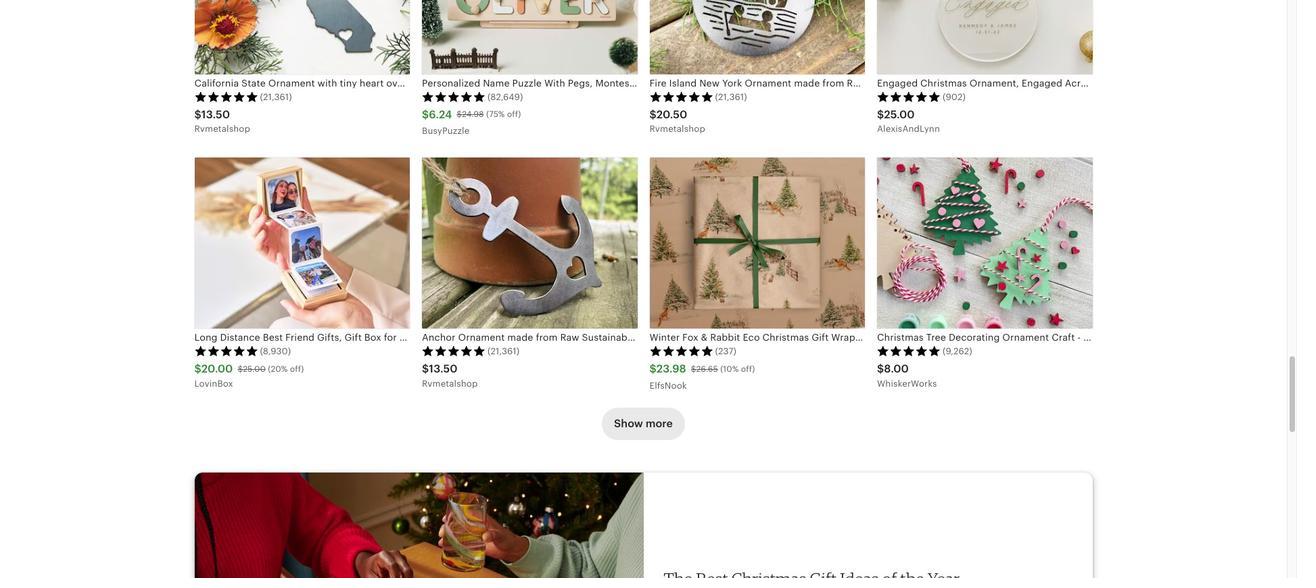 Task type: describe. For each thing, give the bounding box(es) containing it.
$ 20.50 rvmetalshop
[[650, 108, 705, 134]]

$ for christmas tree decorating ornament craft - individually wrapped for stocking stuffers or bundled for group crafts image
[[877, 362, 884, 375]]

show more link
[[602, 408, 685, 441]]

$ for anchor ornament made from raw sustainable recycled steel christmas tree holiday gift rustic sea ocean boat stocking stuffer lake life cabin image
[[422, 362, 429, 375]]

24.98
[[462, 110, 484, 119]]

5 out of 5 stars image for engaged christmas ornament, engaged acrylic ornament, we're engaged christmas ornament, she said yes christmas ornament, engagement gift image
[[877, 91, 941, 102]]

5 out of 5 stars image for long distance best friend gifts, gift box for best friend, personalized female friend gift, best friend christmas gift, thank you friend image on the left of the page
[[194, 346, 258, 357]]

winter fox & rabbit eco christmas gift wrapping papers | nature watercolor animal in snowfield recycled paper holiday gift wraps image
[[650, 158, 865, 329]]

(902)
[[943, 92, 966, 102]]

elfsnook
[[650, 380, 687, 391]]

5 out of 5 stars image for winter fox & rabbit eco christmas gift wrapping papers | nature watercolor animal in snowfield recycled paper holiday gift wraps image
[[650, 346, 713, 357]]

20.50
[[657, 108, 687, 121]]

5 out of 5 stars image for christmas tree decorating ornament craft - individually wrapped for stocking stuffers or bundled for group crafts image
[[877, 346, 941, 357]]

show
[[614, 418, 643, 430]]

$ for personalized name puzzle with pegs, montessori toys, baby gift,  first christmas, wooden toys, baby shower gift for kids, wood name puzzle image
[[422, 108, 429, 121]]

6.24
[[429, 108, 452, 121]]

(75%
[[486, 110, 505, 119]]

(21,361) for fire island new york ornament made from raw steel anniversary gift christmas tree decoration summer adventure rustic heirloom gift host gift image
[[715, 92, 747, 102]]

long distance best friend gifts, gift box for best friend, personalized female friend gift, best friend christmas gift, thank you friend image
[[194, 158, 410, 329]]

christmas tree decorating ornament craft - individually wrapped for stocking stuffers or bundled for group crafts image
[[877, 158, 1093, 329]]

$ for california state ornament with tiny heart over los angeles christmas ornament sustainable gift holiday gift housewarming gift stocking image
[[194, 108, 201, 121]]

23.98
[[657, 362, 686, 375]]

$ for long distance best friend gifts, gift box for best friend, personalized female friend gift, best friend christmas gift, thank you friend image on the left of the page
[[194, 362, 201, 375]]

show more
[[614, 418, 673, 430]]

(237)
[[715, 346, 737, 357]]

off) for 6.24
[[507, 110, 521, 119]]

(20%
[[268, 364, 288, 374]]

5 out of 5 stars image for anchor ornament made from raw sustainable recycled steel christmas tree holiday gift rustic sea ocean boat stocking stuffer lake life cabin image
[[422, 346, 486, 357]]

5 out of 5 stars image for fire island new york ornament made from raw steel anniversary gift christmas tree decoration summer adventure rustic heirloom gift host gift image
[[650, 91, 713, 102]]

see the christmas gifts everyone will love image
[[194, 473, 644, 578]]

rvmetalshop for anchor ornament made from raw sustainable recycled steel christmas tree holiday gift rustic sea ocean boat stocking stuffer lake life cabin image
[[422, 378, 478, 389]]

$ for engaged christmas ornament, engaged acrylic ornament, we're engaged christmas ornament, she said yes christmas ornament, engagement gift image
[[877, 108, 884, 121]]

(9,262)
[[943, 346, 972, 357]]

$ 25.00 alexisandlynn
[[877, 108, 940, 134]]

lovinbox
[[194, 378, 233, 389]]

california state ornament with tiny heart over los angeles christmas ornament sustainable gift holiday gift housewarming gift stocking image
[[194, 0, 410, 74]]

$ 13.50 rvmetalshop for california state ornament with tiny heart over los angeles christmas ornament sustainable gift holiday gift housewarming gift stocking image
[[194, 108, 250, 134]]

(82,649)
[[488, 92, 523, 102]]

$ 13.50 rvmetalshop for anchor ornament made from raw sustainable recycled steel christmas tree holiday gift rustic sea ocean boat stocking stuffer lake life cabin image
[[422, 362, 478, 389]]

25.00 inside $ 20.00 $ 25.00 (20% off) lovinbox
[[243, 364, 266, 374]]



Task type: locate. For each thing, give the bounding box(es) containing it.
off) inside $ 20.00 $ 25.00 (20% off) lovinbox
[[290, 364, 304, 374]]

more
[[646, 418, 673, 430]]

off) right (75%
[[507, 110, 521, 119]]

anchor ornament made from raw sustainable recycled steel christmas tree holiday gift rustic sea ocean boat stocking stuffer lake life cabin image
[[422, 158, 638, 329]]

13.50
[[201, 108, 230, 121], [429, 362, 458, 375]]

1 horizontal spatial 25.00
[[884, 108, 915, 121]]

$ inside $ 20.50 rvmetalshop
[[650, 108, 657, 121]]

$ 13.50 rvmetalshop
[[194, 108, 250, 134], [422, 362, 478, 389]]

0 horizontal spatial off)
[[290, 364, 304, 374]]

$ for fire island new york ornament made from raw steel anniversary gift christmas tree decoration summer adventure rustic heirloom gift host gift image
[[650, 108, 657, 121]]

0 vertical spatial 25.00
[[884, 108, 915, 121]]

$ 23.98 $ 26.65 (10% off) elfsnook
[[650, 362, 755, 391]]

1 vertical spatial 25.00
[[243, 364, 266, 374]]

0 horizontal spatial rvmetalshop
[[194, 124, 250, 134]]

0 horizontal spatial 25.00
[[243, 364, 266, 374]]

1 horizontal spatial 13.50
[[429, 362, 458, 375]]

20.00
[[201, 362, 233, 375]]

engaged christmas ornament, engaged acrylic ornament, we're engaged christmas ornament, she said yes christmas ornament, engagement gift image
[[877, 0, 1093, 74]]

25.00
[[884, 108, 915, 121], [243, 364, 266, 374]]

(10%
[[720, 364, 739, 374]]

1 horizontal spatial (21,361)
[[488, 346, 520, 357]]

whiskerworks
[[877, 378, 937, 389]]

rvmetalshop for california state ornament with tiny heart over los angeles christmas ornament sustainable gift holiday gift housewarming gift stocking image
[[194, 124, 250, 134]]

off) inside '$ 6.24 $ 24.98 (75% off) busypuzzle'
[[507, 110, 521, 119]]

(21,361)
[[260, 92, 292, 102], [715, 92, 747, 102], [488, 346, 520, 357]]

2 horizontal spatial (21,361)
[[715, 92, 747, 102]]

25.00 left (20%
[[243, 364, 266, 374]]

0 vertical spatial $ 13.50 rvmetalshop
[[194, 108, 250, 134]]

0 horizontal spatial 13.50
[[201, 108, 230, 121]]

0 vertical spatial 13.50
[[201, 108, 230, 121]]

1 horizontal spatial $ 13.50 rvmetalshop
[[422, 362, 478, 389]]

1 vertical spatial $ 13.50 rvmetalshop
[[422, 362, 478, 389]]

$ 20.00 $ 25.00 (20% off) lovinbox
[[194, 362, 304, 389]]

$ 6.24 $ 24.98 (75% off) busypuzzle
[[422, 108, 521, 136]]

13.50 for anchor ornament made from raw sustainable recycled steel christmas tree holiday gift rustic sea ocean boat stocking stuffer lake life cabin image
[[429, 362, 458, 375]]

1 horizontal spatial rvmetalshop
[[422, 378, 478, 389]]

2 horizontal spatial rvmetalshop
[[650, 124, 705, 134]]

13.50 for california state ornament with tiny heart over los angeles christmas ornament sustainable gift holiday gift housewarming gift stocking image
[[201, 108, 230, 121]]

rvmetalshop
[[194, 124, 250, 134], [650, 124, 705, 134], [422, 378, 478, 389]]

2 horizontal spatial off)
[[741, 364, 755, 374]]

alexisandlynn
[[877, 124, 940, 134]]

off) for 23.98
[[741, 364, 755, 374]]

0 horizontal spatial $ 13.50 rvmetalshop
[[194, 108, 250, 134]]

off) right (10%
[[741, 364, 755, 374]]

(8,930)
[[260, 346, 291, 357]]

5 out of 5 stars image for california state ornament with tiny heart over los angeles christmas ornament sustainable gift holiday gift housewarming gift stocking image
[[194, 91, 258, 102]]

off) right (20%
[[290, 364, 304, 374]]

off)
[[507, 110, 521, 119], [290, 364, 304, 374], [741, 364, 755, 374]]

$ 8.00 whiskerworks
[[877, 362, 937, 389]]

(21,361) for california state ornament with tiny heart over los angeles christmas ornament sustainable gift holiday gift housewarming gift stocking image
[[260, 92, 292, 102]]

off) for 20.00
[[290, 364, 304, 374]]

5 out of 5 stars image for personalized name puzzle with pegs, montessori toys, baby gift,  first christmas, wooden toys, baby shower gift for kids, wood name puzzle image
[[422, 91, 486, 102]]

26.65
[[696, 364, 718, 374]]

$ inside $ 8.00 whiskerworks
[[877, 362, 884, 375]]

(21,361) for anchor ornament made from raw sustainable recycled steel christmas tree holiday gift rustic sea ocean boat stocking stuffer lake life cabin image
[[488, 346, 520, 357]]

busypuzzle
[[422, 126, 470, 136]]

$ for winter fox & rabbit eco christmas gift wrapping papers | nature watercolor animal in snowfield recycled paper holiday gift wraps image
[[650, 362, 657, 375]]

8.00
[[884, 362, 909, 375]]

5 out of 5 stars image
[[194, 91, 258, 102], [422, 91, 486, 102], [650, 91, 713, 102], [877, 91, 941, 102], [194, 346, 258, 357], [422, 346, 486, 357], [650, 346, 713, 357], [877, 346, 941, 357]]

25.00 inside $ 25.00 alexisandlynn
[[884, 108, 915, 121]]

rvmetalshop for fire island new york ornament made from raw steel anniversary gift christmas tree decoration summer adventure rustic heirloom gift host gift image
[[650, 124, 705, 134]]

1 horizontal spatial off)
[[507, 110, 521, 119]]

0 horizontal spatial (21,361)
[[260, 92, 292, 102]]

personalized name puzzle with pegs, montessori toys, baby gift,  first christmas, wooden toys, baby shower gift for kids, wood name puzzle image
[[422, 0, 638, 74]]

off) inside $ 23.98 $ 26.65 (10% off) elfsnook
[[741, 364, 755, 374]]

$ inside $ 25.00 alexisandlynn
[[877, 108, 884, 121]]

25.00 up alexisandlynn
[[884, 108, 915, 121]]

1 vertical spatial 13.50
[[429, 362, 458, 375]]

fire island new york ornament made from raw steel anniversary gift christmas tree decoration summer adventure rustic heirloom gift host gift image
[[650, 0, 865, 74]]

$
[[194, 108, 201, 121], [422, 108, 429, 121], [650, 108, 657, 121], [877, 108, 884, 121], [457, 110, 462, 119], [194, 362, 201, 375], [422, 362, 429, 375], [650, 362, 657, 375], [877, 362, 884, 375], [238, 364, 243, 374], [691, 364, 696, 374]]



Task type: vqa. For each thing, say whether or not it's contained in the screenshot.
leftmost off)
yes



